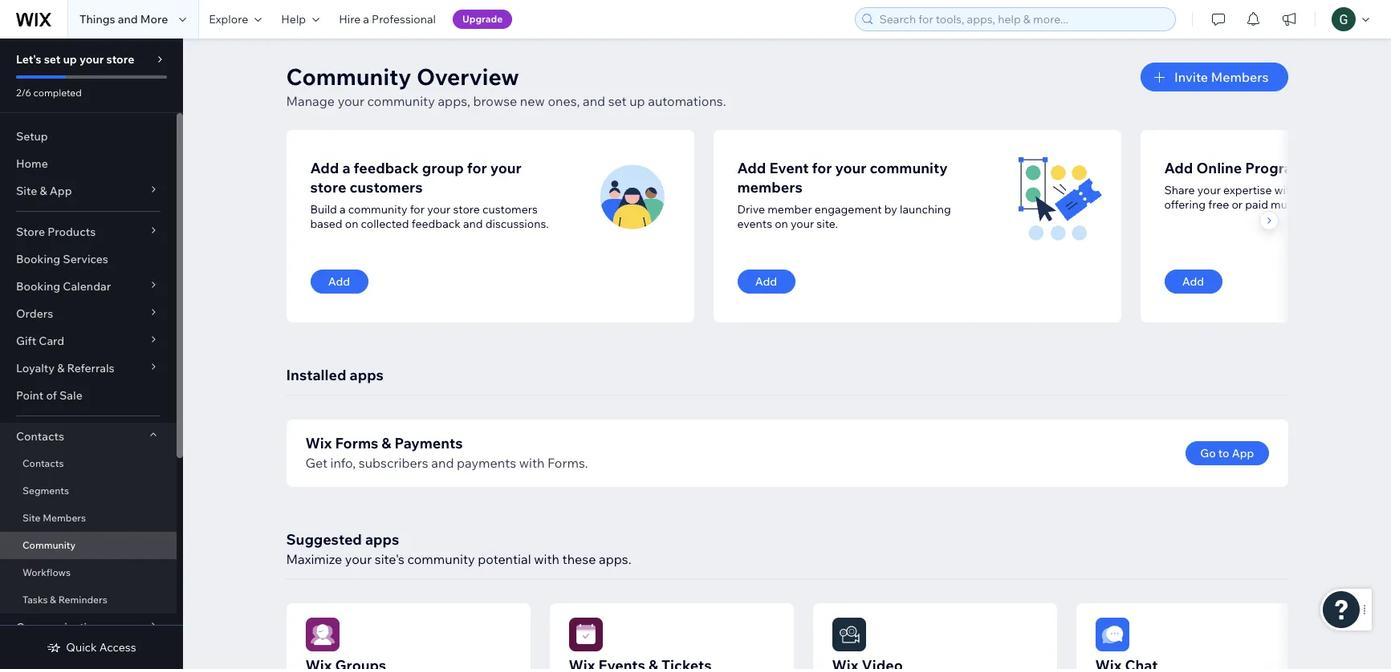 Task type: vqa. For each thing, say whether or not it's contained in the screenshot.
No conversations
no



Task type: describe. For each thing, give the bounding box(es) containing it.
wix forms & payments get info, subscribers and payments with forms.
[[306, 435, 588, 471]]

communications button
[[0, 614, 177, 642]]

site members
[[22, 512, 86, 524]]

of
[[46, 389, 57, 403]]

subscribers
[[359, 455, 429, 471]]

up inside community overview manage your community apps, browse new ones, and set up automations.
[[630, 93, 645, 109]]

your up engagement
[[836, 159, 867, 177]]

add inside add online programs app share your expertise with a wide audience b
[[1165, 159, 1194, 177]]

your inside sidebar element
[[79, 52, 104, 67]]

add inside add a feedback group for your store customers build a community for your store customers based on collected feedback and discussions.
[[310, 159, 339, 177]]

get
[[306, 455, 328, 471]]

members
[[738, 178, 803, 197]]

tasks & reminders
[[22, 594, 107, 606]]

community inside add event for your community members drive member engagement by launching events on your site.
[[870, 159, 948, 177]]

apps.
[[599, 552, 632, 568]]

wide
[[1309, 183, 1334, 198]]

share
[[1165, 183, 1196, 198]]

orders
[[16, 307, 53, 321]]

contacts link
[[0, 451, 177, 478]]

referrals
[[67, 361, 115, 376]]

your inside add online programs app share your expertise with a wide audience b
[[1198, 183, 1222, 198]]

site's
[[375, 552, 405, 568]]

drive
[[738, 202, 765, 217]]

quick access button
[[47, 641, 136, 655]]

go to app button
[[1186, 442, 1269, 466]]

a inside add online programs app share your expertise with a wide audience b
[[1300, 183, 1306, 198]]

based
[[310, 217, 343, 231]]

apps for installed
[[350, 366, 384, 385]]

let's set up your store
[[16, 52, 134, 67]]

with inside wix forms & payments get info, subscribers and payments with forms.
[[519, 455, 545, 471]]

go to app
[[1201, 447, 1255, 461]]

up inside sidebar element
[[63, 52, 77, 67]]

& for app
[[40, 184, 47, 198]]

gift card button
[[0, 328, 177, 355]]

engagement
[[815, 202, 882, 217]]

store products button
[[0, 218, 177, 246]]

forms.
[[548, 455, 588, 471]]

launching
[[900, 202, 952, 217]]

store
[[16, 225, 45, 239]]

0 horizontal spatial for
[[410, 202, 425, 217]]

contacts for contacts link
[[22, 458, 64, 470]]

apps,
[[438, 93, 471, 109]]

add button for drive
[[738, 270, 796, 294]]

your left site.
[[791, 217, 815, 231]]

professional
[[372, 12, 436, 27]]

point of sale link
[[0, 382, 177, 410]]

expertise
[[1224, 183, 1273, 198]]

hire a professional
[[339, 12, 436, 27]]

booking calendar button
[[0, 273, 177, 300]]

help button
[[272, 0, 329, 39]]

products
[[48, 225, 96, 239]]

things
[[80, 12, 115, 27]]

community for community overview manage your community apps, browse new ones, and set up automations.
[[286, 63, 412, 91]]

Search for tools, apps, help & more... field
[[875, 8, 1171, 31]]

quick
[[66, 641, 97, 655]]

0 vertical spatial feedback
[[354, 159, 419, 177]]

set inside sidebar element
[[44, 52, 61, 67]]

for inside add event for your community members drive member engagement by launching events on your site.
[[812, 159, 833, 177]]

and inside community overview manage your community apps, browse new ones, and set up automations.
[[583, 93, 606, 109]]

segments link
[[0, 478, 177, 505]]

audience
[[1336, 183, 1384, 198]]

loyalty & referrals button
[[0, 355, 177, 382]]

discussions.
[[486, 217, 549, 231]]

card
[[39, 334, 64, 349]]

collected
[[361, 217, 409, 231]]

online
[[1197, 159, 1243, 177]]

1 horizontal spatial for
[[467, 159, 487, 177]]

1 vertical spatial store
[[310, 178, 347, 197]]

explore
[[209, 12, 248, 27]]

orders button
[[0, 300, 177, 328]]

your inside community overview manage your community apps, browse new ones, and set up automations.
[[338, 93, 365, 109]]

info,
[[331, 455, 356, 471]]

add a feedback group for your store customers build a community for your store customers based on collected feedback and discussions.
[[310, 159, 549, 231]]

communications
[[16, 621, 106, 635]]

& for referrals
[[57, 361, 65, 376]]

0 horizontal spatial customers
[[350, 178, 423, 197]]

tasks & reminders link
[[0, 587, 177, 614]]

manage
[[286, 93, 335, 109]]

booking for booking services
[[16, 252, 60, 267]]

browse
[[473, 93, 517, 109]]

invite members
[[1175, 69, 1269, 85]]

payments
[[457, 455, 516, 471]]

your up discussions.
[[491, 159, 522, 177]]

contacts for contacts dropdown button
[[16, 430, 64, 444]]

point
[[16, 389, 44, 403]]

setup link
[[0, 123, 177, 150]]

invite
[[1175, 69, 1209, 85]]

1 horizontal spatial customers
[[483, 202, 538, 217]]

forms
[[335, 435, 379, 453]]

& for reminders
[[50, 594, 56, 606]]

workflows
[[22, 567, 71, 579]]

store products
[[16, 225, 96, 239]]

home link
[[0, 150, 177, 177]]

ones,
[[548, 93, 580, 109]]

help
[[281, 12, 306, 27]]

setup
[[16, 129, 48, 144]]

booking services
[[16, 252, 108, 267]]

community link
[[0, 532, 177, 560]]

automations.
[[648, 93, 727, 109]]

sidebar element
[[0, 39, 183, 670]]

gift
[[16, 334, 36, 349]]

workflows link
[[0, 560, 177, 587]]



Task type: locate. For each thing, give the bounding box(es) containing it.
1 vertical spatial app
[[50, 184, 72, 198]]

on
[[345, 217, 359, 231], [775, 217, 789, 231]]

with
[[1275, 183, 1297, 198], [519, 455, 545, 471], [534, 552, 560, 568]]

& right loyalty
[[57, 361, 65, 376]]

site down "home"
[[16, 184, 37, 198]]

members inside button
[[1212, 69, 1269, 85]]

1 vertical spatial community
[[22, 540, 76, 552]]

site for site & app
[[16, 184, 37, 198]]

and inside add a feedback group for your store customers build a community for your store customers based on collected feedback and discussions.
[[463, 217, 483, 231]]

programs
[[1246, 159, 1313, 177]]

1 booking from the top
[[16, 252, 60, 267]]

store
[[106, 52, 134, 67], [310, 178, 347, 197], [453, 202, 480, 217]]

1 horizontal spatial store
[[310, 178, 347, 197]]

event
[[770, 159, 809, 177]]

apps for suggested
[[365, 531, 399, 549]]

1 vertical spatial feedback
[[412, 217, 461, 231]]

2 on from the left
[[775, 217, 789, 231]]

members for invite members
[[1212, 69, 1269, 85]]

app
[[1317, 159, 1346, 177], [50, 184, 72, 198], [1233, 447, 1255, 461]]

wix
[[306, 435, 332, 453]]

a right 'build'
[[340, 202, 346, 217]]

booking services link
[[0, 246, 177, 273]]

booking for booking calendar
[[16, 279, 60, 294]]

hire a professional link
[[329, 0, 446, 39]]

community left the apps,
[[367, 93, 435, 109]]

app inside add online programs app share your expertise with a wide audience b
[[1317, 159, 1346, 177]]

apps
[[350, 366, 384, 385], [365, 531, 399, 549]]

contacts inside dropdown button
[[16, 430, 64, 444]]

reminders
[[58, 594, 107, 606]]

and inside wix forms & payments get info, subscribers and payments with forms.
[[432, 455, 454, 471]]

apps right installed
[[350, 366, 384, 385]]

sale
[[59, 389, 83, 403]]

2 horizontal spatial app
[[1317, 159, 1346, 177]]

site & app
[[16, 184, 72, 198]]

add inside add event for your community members drive member engagement by launching events on your site.
[[738, 159, 767, 177]]

with for online
[[1275, 183, 1297, 198]]

0 vertical spatial contacts
[[16, 430, 64, 444]]

set right ones,
[[609, 93, 627, 109]]

upgrade button
[[453, 10, 513, 29]]

site down segments
[[22, 512, 41, 524]]

1 vertical spatial with
[[519, 455, 545, 471]]

& inside wix forms & payments get info, subscribers and payments with forms.
[[382, 435, 392, 453]]

0 vertical spatial community
[[286, 63, 412, 91]]

1 horizontal spatial on
[[775, 217, 789, 231]]

and down payments
[[432, 455, 454, 471]]

1 vertical spatial booking
[[16, 279, 60, 294]]

loyalty & referrals
[[16, 361, 115, 376]]

feedback up collected
[[354, 159, 419, 177]]

and left the more on the top left
[[118, 12, 138, 27]]

app inside button
[[1233, 447, 1255, 461]]

members inside sidebar element
[[43, 512, 86, 524]]

customers
[[350, 178, 423, 197], [483, 202, 538, 217]]

0 horizontal spatial set
[[44, 52, 61, 67]]

payments
[[395, 435, 463, 453]]

members
[[1212, 69, 1269, 85], [43, 512, 86, 524]]

your down online at the top of page
[[1198, 183, 1222, 198]]

loyalty
[[16, 361, 55, 376]]

0 vertical spatial store
[[106, 52, 134, 67]]

& right tasks
[[50, 594, 56, 606]]

app inside popup button
[[50, 184, 72, 198]]

booking up "orders" on the top left of page
[[16, 279, 60, 294]]

0 vertical spatial customers
[[350, 178, 423, 197]]

with left forms.
[[519, 455, 545, 471]]

add button for expertise
[[1165, 270, 1223, 294]]

with inside add online programs app share your expertise with a wide audience b
[[1275, 183, 1297, 198]]

these
[[563, 552, 596, 568]]

contacts up segments
[[22, 458, 64, 470]]

1 horizontal spatial add button
[[738, 270, 796, 294]]

0 horizontal spatial on
[[345, 217, 359, 231]]

gift card
[[16, 334, 64, 349]]

list containing add a feedback group for your store customers
[[286, 130, 1392, 323]]

0 vertical spatial members
[[1212, 69, 1269, 85]]

2 list from the top
[[286, 604, 1321, 670]]

1 horizontal spatial community
[[286, 63, 412, 91]]

2 horizontal spatial for
[[812, 159, 833, 177]]

community up workflows
[[22, 540, 76, 552]]

with inside suggested apps maximize your site's community potential with these apps.
[[534, 552, 560, 568]]

home
[[16, 157, 48, 171]]

community for community
[[22, 540, 76, 552]]

for right event
[[812, 159, 833, 177]]

a up based in the top of the page
[[342, 159, 351, 177]]

a right "hire"
[[363, 12, 369, 27]]

let's
[[16, 52, 41, 67]]

site for site members
[[22, 512, 41, 524]]

1 vertical spatial set
[[609, 93, 627, 109]]

your right manage
[[338, 93, 365, 109]]

2 horizontal spatial store
[[453, 202, 480, 217]]

& inside dropdown button
[[57, 361, 65, 376]]

and right ones,
[[583, 93, 606, 109]]

things and more
[[80, 12, 168, 27]]

0 vertical spatial with
[[1275, 183, 1297, 198]]

1 add button from the left
[[310, 270, 368, 294]]

app up wide
[[1317, 159, 1346, 177]]

for right collected
[[410, 202, 425, 217]]

0 vertical spatial app
[[1317, 159, 1346, 177]]

community inside community overview manage your community apps, browse new ones, and set up automations.
[[286, 63, 412, 91]]

segments
[[22, 485, 69, 497]]

& inside popup button
[[40, 184, 47, 198]]

contacts down 'point of sale' in the left of the page
[[16, 430, 64, 444]]

0 vertical spatial booking
[[16, 252, 60, 267]]

booking inside dropdown button
[[16, 279, 60, 294]]

2 booking from the top
[[16, 279, 60, 294]]

app down home link
[[50, 184, 72, 198]]

build
[[310, 202, 337, 217]]

0 horizontal spatial add button
[[310, 270, 368, 294]]

community inside sidebar element
[[22, 540, 76, 552]]

0 horizontal spatial members
[[43, 512, 86, 524]]

site.
[[817, 217, 838, 231]]

0 horizontal spatial up
[[63, 52, 77, 67]]

1 horizontal spatial up
[[630, 93, 645, 109]]

on right events
[[775, 217, 789, 231]]

go
[[1201, 447, 1217, 461]]

& down "home"
[[40, 184, 47, 198]]

set right let's at the top of page
[[44, 52, 61, 67]]

a left wide
[[1300, 183, 1306, 198]]

list
[[286, 130, 1392, 323], [286, 604, 1321, 670]]

on inside add event for your community members drive member engagement by launching events on your site.
[[775, 217, 789, 231]]

set inside community overview manage your community apps, browse new ones, and set up automations.
[[609, 93, 627, 109]]

app for go to app
[[1233, 447, 1255, 461]]

0 horizontal spatial store
[[106, 52, 134, 67]]

community right site's
[[408, 552, 475, 568]]

0 vertical spatial site
[[16, 184, 37, 198]]

1 vertical spatial list
[[286, 604, 1321, 670]]

up left automations.
[[630, 93, 645, 109]]

completed
[[33, 87, 82, 99]]

to
[[1219, 447, 1230, 461]]

your down things
[[79, 52, 104, 67]]

1 vertical spatial site
[[22, 512, 41, 524]]

community inside community overview manage your community apps, browse new ones, and set up automations.
[[367, 93, 435, 109]]

and left discussions.
[[463, 217, 483, 231]]

with down programs
[[1275, 183, 1297, 198]]

for right group
[[467, 159, 487, 177]]

group
[[422, 159, 464, 177]]

maximize
[[286, 552, 342, 568]]

0 vertical spatial up
[[63, 52, 77, 67]]

set
[[44, 52, 61, 67], [609, 93, 627, 109]]

booking down store
[[16, 252, 60, 267]]

your left site's
[[345, 552, 372, 568]]

events
[[738, 217, 773, 231]]

0 horizontal spatial community
[[22, 540, 76, 552]]

with for apps
[[534, 552, 560, 568]]

booking
[[16, 252, 60, 267], [16, 279, 60, 294]]

installed
[[286, 366, 347, 385]]

potential
[[478, 552, 531, 568]]

&
[[40, 184, 47, 198], [57, 361, 65, 376], [382, 435, 392, 453], [50, 594, 56, 606]]

for
[[467, 159, 487, 177], [812, 159, 833, 177], [410, 202, 425, 217]]

store down group
[[453, 202, 480, 217]]

upgrade
[[463, 13, 503, 25]]

your down group
[[427, 202, 451, 217]]

store down things and more
[[106, 52, 134, 67]]

new
[[520, 93, 545, 109]]

0 horizontal spatial app
[[50, 184, 72, 198]]

0 vertical spatial apps
[[350, 366, 384, 385]]

quick access
[[66, 641, 136, 655]]

feedback right collected
[[412, 217, 461, 231]]

1 list from the top
[[286, 130, 1392, 323]]

community overview manage your community apps, browse new ones, and set up automations.
[[286, 63, 727, 109]]

your inside suggested apps maximize your site's community potential with these apps.
[[345, 552, 372, 568]]

members down segments
[[43, 512, 86, 524]]

community
[[286, 63, 412, 91], [22, 540, 76, 552]]

community up manage
[[286, 63, 412, 91]]

add button
[[310, 270, 368, 294], [738, 270, 796, 294], [1165, 270, 1223, 294]]

1 horizontal spatial set
[[609, 93, 627, 109]]

up up completed
[[63, 52, 77, 67]]

booking calendar
[[16, 279, 111, 294]]

members for site members
[[43, 512, 86, 524]]

add event for your community members drive member engagement by launching events on your site.
[[738, 159, 952, 231]]

on right based in the top of the page
[[345, 217, 359, 231]]

hire
[[339, 12, 361, 27]]

your
[[79, 52, 104, 67], [338, 93, 365, 109], [491, 159, 522, 177], [836, 159, 867, 177], [1198, 183, 1222, 198], [427, 202, 451, 217], [791, 217, 815, 231], [345, 552, 372, 568]]

0 vertical spatial list
[[286, 130, 1392, 323]]

2 horizontal spatial add button
[[1165, 270, 1223, 294]]

by
[[885, 202, 898, 217]]

with left these
[[534, 552, 560, 568]]

apps up site's
[[365, 531, 399, 549]]

& up subscribers
[[382, 435, 392, 453]]

app for site & app
[[50, 184, 72, 198]]

1 vertical spatial customers
[[483, 202, 538, 217]]

contacts button
[[0, 423, 177, 451]]

1 vertical spatial members
[[43, 512, 86, 524]]

1 horizontal spatial members
[[1212, 69, 1269, 85]]

site inside popup button
[[16, 184, 37, 198]]

community up launching
[[870, 159, 948, 177]]

store inside sidebar element
[[106, 52, 134, 67]]

community right based in the top of the page
[[348, 202, 408, 217]]

1 vertical spatial contacts
[[22, 458, 64, 470]]

community inside add a feedback group for your store customers build a community for your store customers based on collected feedback and discussions.
[[348, 202, 408, 217]]

add button for store
[[310, 270, 368, 294]]

3 add button from the left
[[1165, 270, 1223, 294]]

invite members button
[[1141, 63, 1289, 92]]

and
[[118, 12, 138, 27], [583, 93, 606, 109], [463, 217, 483, 231], [432, 455, 454, 471]]

site members link
[[0, 505, 177, 532]]

1 vertical spatial apps
[[365, 531, 399, 549]]

members right the invite at right
[[1212, 69, 1269, 85]]

0 vertical spatial set
[[44, 52, 61, 67]]

suggested apps maximize your site's community potential with these apps.
[[286, 531, 632, 568]]

contacts
[[16, 430, 64, 444], [22, 458, 64, 470]]

1 horizontal spatial app
[[1233, 447, 1255, 461]]

2 add button from the left
[[738, 270, 796, 294]]

add online programs app share your expertise with a wide audience b
[[1165, 159, 1392, 212]]

apps inside suggested apps maximize your site's community potential with these apps.
[[365, 531, 399, 549]]

store up 'build'
[[310, 178, 347, 197]]

installed apps
[[286, 366, 384, 385]]

site
[[16, 184, 37, 198], [22, 512, 41, 524]]

2 vertical spatial app
[[1233, 447, 1255, 461]]

site & app button
[[0, 177, 177, 205]]

app right to
[[1233, 447, 1255, 461]]

community inside suggested apps maximize your site's community potential with these apps.
[[408, 552, 475, 568]]

2 vertical spatial with
[[534, 552, 560, 568]]

point of sale
[[16, 389, 83, 403]]

1 vertical spatial up
[[630, 93, 645, 109]]

on inside add a feedback group for your store customers build a community for your store customers based on collected feedback and discussions.
[[345, 217, 359, 231]]

overview
[[417, 63, 520, 91]]

2 vertical spatial store
[[453, 202, 480, 217]]

1 on from the left
[[345, 217, 359, 231]]

access
[[99, 641, 136, 655]]

calendar
[[63, 279, 111, 294]]



